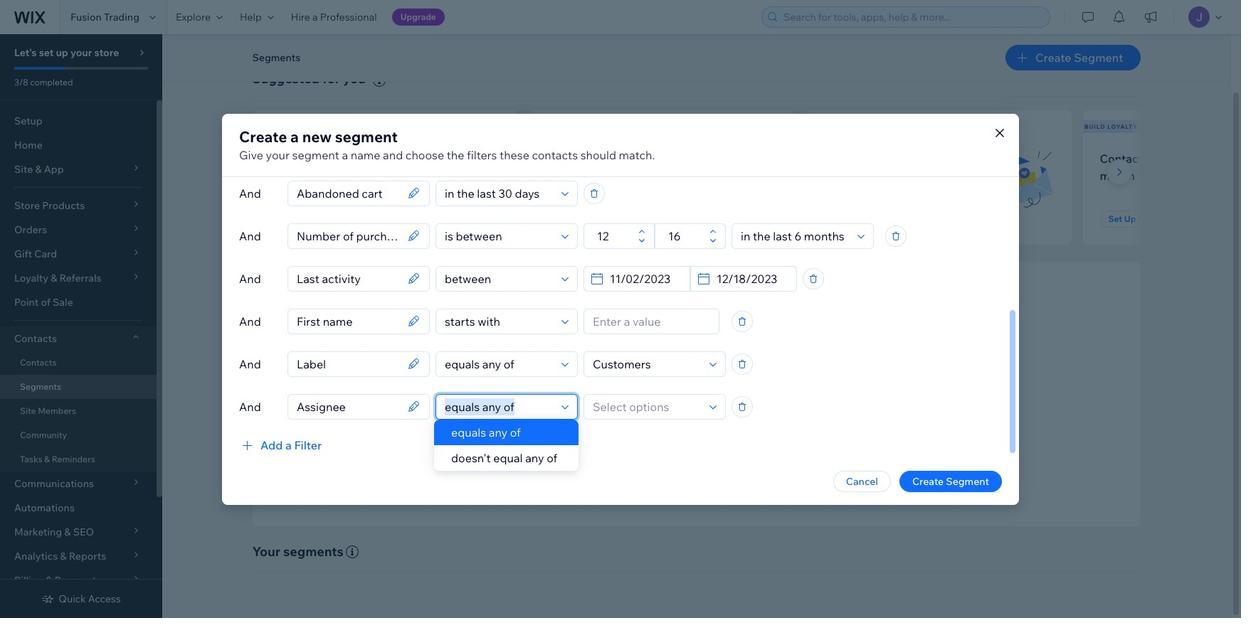 Task type: describe. For each thing, give the bounding box(es) containing it.
campaigns
[[671, 422, 722, 435]]

setup
[[14, 115, 43, 127]]

segments button
[[245, 47, 308, 68]]

customers
[[597, 151, 653, 166]]

name
[[351, 148, 380, 162]]

2 and from the top
[[239, 229, 261, 243]]

4 set from the left
[[1109, 214, 1123, 224]]

2 vertical spatial and
[[811, 441, 829, 454]]

drive
[[736, 422, 759, 435]]

sales
[[761, 422, 785, 435]]

point
[[14, 296, 39, 309]]

set up segment for clicked
[[832, 214, 899, 224]]

home
[[14, 139, 43, 152]]

for
[[322, 70, 340, 87]]

list
[[414, 169, 430, 183]]

subscribed
[[269, 169, 329, 183]]

add a filter button
[[239, 437, 322, 454]]

3 choose a condition field from the top
[[441, 267, 557, 291]]

segments link
[[0, 375, 157, 399]]

clicked
[[823, 169, 861, 183]]

new
[[302, 127, 332, 146]]

your inside 'sidebar' element
[[70, 46, 92, 59]]

any inside option
[[489, 426, 508, 440]]

tasks & reminders
[[20, 454, 95, 465]]

on
[[864, 169, 877, 183]]

leads
[[784, 441, 809, 454]]

up for subscribed
[[294, 214, 306, 224]]

equals
[[451, 426, 486, 440]]

reach
[[602, 381, 639, 398]]

trust
[[832, 422, 854, 435]]

contacts inside "new contacts who recently subscribed to your mailing list"
[[296, 151, 343, 166]]

of inside reach the right target audience create specific groups of contacts that update automatically send personalized email campaigns to drive sales and build trust get to know your high-value customers, potential leads and more
[[662, 403, 671, 416]]

up for made
[[571, 214, 583, 224]]

4 set up segment from the left
[[1109, 214, 1176, 224]]

should
[[581, 148, 616, 162]]

potential customers who haven't made a purchase yet
[[546, 151, 699, 183]]

set up segment for made
[[555, 214, 622, 224]]

home link
[[0, 133, 157, 157]]

who inside active email subscribers who clicked on your campaign
[[957, 151, 979, 166]]

From text field
[[593, 224, 634, 248]]

create a new segment give your segment a name and choose the filters these contacts should match.
[[239, 127, 655, 162]]

3 and from the top
[[239, 272, 261, 286]]

members
[[38, 406, 76, 416]]

segment for set up segment 'button' corresponding to clicked
[[861, 214, 899, 224]]

loyalty
[[1108, 123, 1138, 130]]

email inside reach the right target audience create specific groups of contacts that update automatically send personalized email campaigns to drive sales and build trust get to know your high-value customers, potential leads and more
[[643, 422, 668, 435]]

these
[[500, 148, 530, 162]]

with
[[1152, 151, 1175, 166]]

segments for segments link
[[20, 382, 61, 392]]

site
[[20, 406, 36, 416]]

segment for set up segment 'button' related to made
[[584, 214, 622, 224]]

5 and from the top
[[239, 357, 261, 371]]

fusion trading
[[70, 11, 140, 23]]

right
[[665, 381, 694, 398]]

set for potential customers who haven't made a purchase yet
[[555, 214, 569, 224]]

new contacts who recently subscribed to your mailing list
[[269, 151, 430, 183]]

add
[[261, 438, 283, 452]]

setup link
[[0, 109, 157, 133]]

birthday
[[1186, 151, 1231, 166]]

site members
[[20, 406, 76, 416]]

build
[[1085, 123, 1106, 130]]

up for clicked
[[848, 214, 859, 224]]

2 horizontal spatial to
[[724, 422, 733, 435]]

customers,
[[687, 441, 738, 454]]

a right hire
[[313, 11, 318, 23]]

Select an option field
[[737, 224, 854, 248]]

trading
[[104, 11, 140, 23]]

set for active email subscribers who clicked on your campaign
[[832, 214, 846, 224]]

0 horizontal spatial create segment
[[913, 475, 989, 488]]

contacts with a birthday th
[[1100, 151, 1241, 183]]

site members link
[[0, 399, 157, 424]]

groups
[[627, 403, 660, 416]]

suggested
[[252, 70, 320, 87]]

who for your
[[345, 151, 368, 166]]

yet
[[682, 169, 699, 183]]

quick access button
[[42, 593, 121, 606]]

automations link
[[0, 496, 157, 520]]

contacts button
[[0, 327, 157, 351]]

set up segment button for subscribed
[[269, 211, 353, 228]]

1 vertical spatial any
[[525, 451, 544, 466]]

that
[[716, 403, 735, 416]]

store
[[94, 46, 119, 59]]

more
[[831, 441, 855, 454]]

specific
[[588, 403, 625, 416]]

new for new contacts who recently subscribed to your mailing list
[[269, 151, 294, 166]]

reminders
[[52, 454, 95, 465]]

mailing
[[372, 169, 412, 183]]

add a filter
[[261, 438, 322, 452]]

4 up from the left
[[1125, 214, 1136, 224]]

2 choose a condition field from the top
[[441, 224, 557, 248]]

subscribers inside active email subscribers who clicked on your campaign
[[891, 151, 954, 166]]

your
[[252, 544, 280, 560]]

fusion
[[70, 11, 102, 23]]

made
[[588, 169, 618, 183]]

th
[[1234, 151, 1241, 166]]

cancel
[[846, 475, 878, 488]]

11/02/2023 field
[[606, 267, 686, 291]]

point of sale
[[14, 296, 73, 309]]

0 vertical spatial segment
[[335, 127, 398, 146]]

hire
[[291, 11, 310, 23]]

1 horizontal spatial create segment
[[1036, 51, 1124, 65]]

suggested for you
[[252, 70, 366, 87]]

list containing new contacts who recently subscribed to your mailing list
[[250, 110, 1241, 245]]

professional
[[320, 11, 377, 23]]

create segment button for segments
[[1006, 45, 1141, 70]]

sidebar element
[[0, 34, 162, 619]]

know
[[586, 441, 611, 454]]

automatically
[[772, 403, 835, 416]]

reach the right target audience create specific groups of contacts that update automatically send personalized email campaigns to drive sales and build trust get to know your high-value customers, potential leads and more
[[555, 381, 855, 454]]

up
[[56, 46, 68, 59]]

set
[[39, 46, 54, 59]]

a inside button
[[285, 438, 292, 452]]

3/8
[[14, 77, 28, 88]]

filter
[[294, 438, 322, 452]]



Task type: locate. For each thing, give the bounding box(es) containing it.
your segments
[[252, 544, 344, 560]]

1 horizontal spatial contacts
[[532, 148, 578, 162]]

2 select options field from the top
[[589, 395, 705, 419]]

a right add
[[285, 438, 292, 452]]

email up high-
[[643, 422, 668, 435]]

quick
[[59, 593, 86, 606]]

match.
[[619, 148, 655, 162]]

email inside active email subscribers who clicked on your campaign
[[860, 151, 889, 166]]

send
[[555, 422, 580, 435]]

contacts down 'new'
[[296, 151, 343, 166]]

access
[[88, 593, 121, 606]]

choose
[[406, 148, 444, 162]]

your down personalized at the bottom of page
[[613, 441, 634, 454]]

segments up suggested
[[252, 51, 301, 64]]

your
[[70, 46, 92, 59], [266, 148, 290, 162], [346, 169, 370, 183], [880, 169, 904, 183], [613, 441, 634, 454]]

of down right
[[662, 403, 671, 416]]

cancel button
[[833, 471, 891, 492]]

0 vertical spatial subscribers
[[272, 123, 320, 130]]

a down customers
[[621, 169, 627, 183]]

contacts
[[1100, 151, 1149, 166], [14, 332, 57, 345], [20, 357, 57, 368]]

2 vertical spatial to
[[574, 441, 584, 454]]

sale
[[53, 296, 73, 309]]

1 set up segment from the left
[[278, 214, 345, 224]]

segments up site members
[[20, 382, 61, 392]]

segment up 'name'
[[335, 127, 398, 146]]

contacts inside create a new segment give your segment a name and choose the filters these contacts should match.
[[532, 148, 578, 162]]

0 vertical spatial to
[[332, 169, 343, 183]]

1 vertical spatial to
[[724, 422, 733, 435]]

segments for segments button
[[252, 51, 301, 64]]

contacts for the contacts link at bottom
[[20, 357, 57, 368]]

segment for 1st set up segment 'button' from the right
[[1138, 214, 1176, 224]]

purchase
[[630, 169, 679, 183]]

segment
[[1074, 51, 1124, 65], [308, 214, 345, 224], [584, 214, 622, 224], [861, 214, 899, 224], [1138, 214, 1176, 224], [946, 475, 989, 488]]

and inside create a new segment give your segment a name and choose the filters these contacts should match.
[[383, 148, 403, 162]]

target
[[696, 381, 733, 398]]

6 choose a condition field from the top
[[441, 395, 557, 419]]

new subscribers
[[254, 123, 320, 130]]

set up segment for subscribed
[[278, 214, 345, 224]]

3 set from the left
[[832, 214, 846, 224]]

any up doesn't equal any of
[[489, 426, 508, 440]]

segment down 'new'
[[292, 148, 339, 162]]

0 horizontal spatial email
[[643, 422, 668, 435]]

set up segment down contacts with a birthday th
[[1109, 214, 1176, 224]]

set up segment down on
[[832, 214, 899, 224]]

3 up from the left
[[848, 214, 859, 224]]

to right subscribed
[[332, 169, 343, 183]]

segments
[[252, 51, 301, 64], [20, 382, 61, 392]]

4 set up segment button from the left
[[1100, 211, 1184, 228]]

0 vertical spatial create segment
[[1036, 51, 1124, 65]]

1 choose a condition field from the top
[[441, 181, 557, 205]]

a right with
[[1177, 151, 1183, 166]]

who up purchase
[[656, 151, 679, 166]]

3/8 completed
[[14, 77, 73, 88]]

1 vertical spatial segments
[[20, 382, 61, 392]]

1 vertical spatial segment
[[292, 148, 339, 162]]

your down 'name'
[[346, 169, 370, 183]]

subscribers up campaign at the top right of page
[[891, 151, 954, 166]]

0 horizontal spatial segments
[[20, 382, 61, 392]]

completed
[[30, 77, 73, 88]]

0 horizontal spatial the
[[447, 148, 464, 162]]

a left 'new'
[[291, 127, 299, 146]]

0 horizontal spatial contacts
[[296, 151, 343, 166]]

set up segment button for clicked
[[823, 211, 907, 228]]

of left sale
[[41, 296, 50, 309]]

1 and from the top
[[239, 186, 261, 200]]

Search for tools, apps, help & more... field
[[779, 7, 1046, 27]]

who inside potential customers who haven't made a purchase yet
[[656, 151, 679, 166]]

filters
[[467, 148, 497, 162]]

5 choose a condition field from the top
[[441, 352, 557, 376]]

community link
[[0, 424, 157, 448]]

set up segment button down made
[[546, 211, 630, 228]]

community
[[20, 430, 67, 441]]

contacts up the campaigns
[[673, 403, 714, 416]]

0 vertical spatial select options field
[[589, 352, 705, 376]]

1 horizontal spatial create segment button
[[1006, 45, 1141, 70]]

12/18/2023 field
[[713, 267, 792, 291]]

Enter a value field
[[589, 309, 715, 334]]

list box containing equals any of
[[434, 420, 579, 471]]

2 who from the left
[[656, 151, 679, 166]]

upgrade
[[401, 11, 436, 22]]

any right equal
[[525, 451, 544, 466]]

set up segment button down contacts with a birthday th
[[1100, 211, 1184, 228]]

1 horizontal spatial segments
[[252, 51, 301, 64]]

Choose a condition field
[[441, 181, 557, 205], [441, 224, 557, 248], [441, 267, 557, 291], [441, 309, 557, 334], [441, 352, 557, 376], [441, 395, 557, 419]]

your inside "new contacts who recently subscribed to your mailing list"
[[346, 169, 370, 183]]

1 vertical spatial subscribers
[[891, 151, 954, 166]]

personalized
[[582, 422, 641, 435]]

let's set up your store
[[14, 46, 119, 59]]

of
[[41, 296, 50, 309], [662, 403, 671, 416], [510, 426, 521, 440], [547, 451, 557, 466]]

set up segment button down on
[[823, 211, 907, 228]]

and up mailing
[[383, 148, 403, 162]]

2 horizontal spatial who
[[957, 151, 979, 166]]

up down clicked
[[848, 214, 859, 224]]

a inside potential customers who haven't made a purchase yet
[[621, 169, 627, 183]]

the left filters
[[447, 148, 464, 162]]

&
[[44, 454, 50, 465]]

Select options field
[[589, 352, 705, 376], [589, 395, 705, 419]]

1 vertical spatial email
[[643, 422, 668, 435]]

of down send
[[547, 451, 557, 466]]

2 horizontal spatial contacts
[[673, 403, 714, 416]]

To text field
[[664, 224, 705, 248]]

high-
[[636, 441, 660, 454]]

your right on
[[880, 169, 904, 183]]

0 vertical spatial create segment button
[[1006, 45, 1141, 70]]

segments inside button
[[252, 51, 301, 64]]

the up groups
[[642, 381, 662, 398]]

1 horizontal spatial to
[[574, 441, 584, 454]]

create inside reach the right target audience create specific groups of contacts that update automatically send personalized email campaigns to drive sales and build trust get to know your high-value customers, potential leads and more
[[555, 403, 586, 416]]

potential
[[740, 441, 782, 454]]

email up on
[[860, 151, 889, 166]]

set for new contacts who recently subscribed to your mailing list
[[278, 214, 292, 224]]

upgrade button
[[392, 9, 445, 26]]

2 vertical spatial contacts
[[20, 357, 57, 368]]

build
[[807, 422, 830, 435]]

contacts for contacts dropdown button
[[14, 332, 57, 345]]

1 up from the left
[[294, 214, 306, 224]]

contacts inside contacts with a birthday th
[[1100, 151, 1149, 166]]

0 vertical spatial new
[[254, 123, 270, 130]]

and
[[239, 186, 261, 200], [239, 229, 261, 243], [239, 272, 261, 286], [239, 314, 261, 329], [239, 357, 261, 371], [239, 400, 261, 414]]

1 who from the left
[[345, 151, 368, 166]]

0 horizontal spatial and
[[383, 148, 403, 162]]

you
[[343, 70, 366, 87]]

contacts down contacts dropdown button
[[20, 357, 57, 368]]

and up leads
[[787, 422, 804, 435]]

set up segment button down subscribed
[[269, 211, 353, 228]]

doesn't equal any of
[[451, 451, 557, 466]]

0 horizontal spatial to
[[332, 169, 343, 183]]

tasks
[[20, 454, 42, 465]]

4 and from the top
[[239, 314, 261, 329]]

to
[[332, 169, 343, 183], [724, 422, 733, 435], [574, 441, 584, 454]]

0 horizontal spatial who
[[345, 151, 368, 166]]

build loyalty
[[1085, 123, 1138, 130]]

3 who from the left
[[957, 151, 979, 166]]

new for new subscribers
[[254, 123, 270, 130]]

0 vertical spatial email
[[860, 151, 889, 166]]

new up give
[[254, 123, 270, 130]]

2 set up segment button from the left
[[546, 211, 630, 228]]

automations
[[14, 502, 75, 515]]

1 vertical spatial create segment button
[[900, 471, 1002, 492]]

3 set up segment button from the left
[[823, 211, 907, 228]]

1 vertical spatial contacts
[[14, 332, 57, 345]]

2 up from the left
[[571, 214, 583, 224]]

who left recently
[[345, 151, 368, 166]]

set up segment down subscribed
[[278, 214, 345, 224]]

4 choose a condition field from the top
[[441, 309, 557, 334]]

contacts up haven't
[[532, 148, 578, 162]]

haven't
[[546, 169, 585, 183]]

1 horizontal spatial the
[[642, 381, 662, 398]]

explore
[[176, 11, 211, 23]]

contacts inside the contacts link
[[20, 357, 57, 368]]

1 set from the left
[[278, 214, 292, 224]]

1 set up segment button from the left
[[269, 211, 353, 228]]

0 horizontal spatial subscribers
[[272, 123, 320, 130]]

your right up
[[70, 46, 92, 59]]

list box
[[434, 420, 579, 471]]

1 vertical spatial select options field
[[589, 395, 705, 419]]

segments
[[283, 544, 344, 560]]

give
[[239, 148, 263, 162]]

your inside create a new segment give your segment a name and choose the filters these contacts should match.
[[266, 148, 290, 162]]

audience
[[736, 381, 792, 398]]

0 vertical spatial contacts
[[1100, 151, 1149, 166]]

equals any of
[[451, 426, 521, 440]]

active email subscribers who clicked on your campaign
[[823, 151, 979, 183]]

tasks & reminders link
[[0, 448, 157, 472]]

2 set from the left
[[555, 214, 569, 224]]

1 horizontal spatial subscribers
[[891, 151, 954, 166]]

set up segment
[[278, 214, 345, 224], [555, 214, 622, 224], [832, 214, 899, 224], [1109, 214, 1176, 224]]

the inside reach the right target audience create specific groups of contacts that update automatically send personalized email campaigns to drive sales and build trust get to know your high-value customers, potential leads and more
[[642, 381, 662, 398]]

contacts inside reach the right target audience create specific groups of contacts that update automatically send personalized email campaigns to drive sales and build trust get to know your high-value customers, potential leads and more
[[673, 403, 714, 416]]

update
[[737, 403, 770, 416]]

1 vertical spatial create segment
[[913, 475, 989, 488]]

any
[[489, 426, 508, 440], [525, 451, 544, 466]]

up left from text field at the top of page
[[571, 214, 583, 224]]

to right get
[[574, 441, 584, 454]]

up down subscribed
[[294, 214, 306, 224]]

0 vertical spatial any
[[489, 426, 508, 440]]

1 horizontal spatial email
[[860, 151, 889, 166]]

your inside reach the right target audience create specific groups of contacts that update automatically send personalized email campaigns to drive sales and build trust get to know your high-value customers, potential leads and more
[[613, 441, 634, 454]]

subscribers down suggested
[[272, 123, 320, 130]]

create segment button
[[1006, 45, 1141, 70], [900, 471, 1002, 492]]

contacts down loyalty
[[1100, 151, 1149, 166]]

who up campaign at the top right of page
[[957, 151, 979, 166]]

of inside 'sidebar' element
[[41, 296, 50, 309]]

0 vertical spatial the
[[447, 148, 464, 162]]

a left 'name'
[[342, 148, 348, 162]]

set up segment down made
[[555, 214, 622, 224]]

0 vertical spatial and
[[383, 148, 403, 162]]

1 horizontal spatial who
[[656, 151, 679, 166]]

6 and from the top
[[239, 400, 261, 414]]

set up segment button for made
[[546, 211, 630, 228]]

of inside option
[[510, 426, 521, 440]]

the
[[447, 148, 464, 162], [642, 381, 662, 398]]

None field
[[293, 181, 404, 205], [293, 224, 404, 248], [293, 267, 404, 291], [293, 309, 404, 334], [293, 352, 404, 376], [293, 395, 404, 419], [293, 181, 404, 205], [293, 224, 404, 248], [293, 267, 404, 291], [293, 309, 404, 334], [293, 352, 404, 376], [293, 395, 404, 419]]

contacts down point of sale
[[14, 332, 57, 345]]

and down build at the bottom
[[811, 441, 829, 454]]

list
[[250, 110, 1241, 245]]

2 horizontal spatial and
[[811, 441, 829, 454]]

your inside active email subscribers who clicked on your campaign
[[880, 169, 904, 183]]

select options field up high-
[[589, 395, 705, 419]]

0 vertical spatial segments
[[252, 51, 301, 64]]

1 vertical spatial the
[[642, 381, 662, 398]]

of up equal
[[510, 426, 521, 440]]

your right give
[[266, 148, 290, 162]]

help
[[240, 11, 262, 23]]

up
[[294, 214, 306, 224], [571, 214, 583, 224], [848, 214, 859, 224], [1125, 214, 1136, 224]]

a inside contacts with a birthday th
[[1177, 151, 1183, 166]]

email
[[860, 151, 889, 166], [643, 422, 668, 435]]

select options field up reach
[[589, 352, 705, 376]]

1 select options field from the top
[[589, 352, 705, 376]]

0 horizontal spatial create segment button
[[900, 471, 1002, 492]]

create segment button for cancel
[[900, 471, 1002, 492]]

3 set up segment from the left
[[832, 214, 899, 224]]

0 horizontal spatial any
[[489, 426, 508, 440]]

new up subscribed
[[269, 151, 294, 166]]

1 horizontal spatial any
[[525, 451, 544, 466]]

segments inside 'sidebar' element
[[20, 382, 61, 392]]

contacts link
[[0, 351, 157, 375]]

who inside "new contacts who recently subscribed to your mailing list"
[[345, 151, 368, 166]]

help button
[[231, 0, 282, 34]]

point of sale link
[[0, 290, 157, 315]]

quick access
[[59, 593, 121, 606]]

1 vertical spatial new
[[269, 151, 294, 166]]

hire a professional link
[[282, 0, 386, 34]]

1 horizontal spatial and
[[787, 422, 804, 435]]

new inside "new contacts who recently subscribed to your mailing list"
[[269, 151, 294, 166]]

contacts
[[532, 148, 578, 162], [296, 151, 343, 166], [673, 403, 714, 416]]

to inside "new contacts who recently subscribed to your mailing list"
[[332, 169, 343, 183]]

the inside create a new segment give your segment a name and choose the filters these contacts should match.
[[447, 148, 464, 162]]

contacts inside contacts dropdown button
[[14, 332, 57, 345]]

create inside create a new segment give your segment a name and choose the filters these contacts should match.
[[239, 127, 287, 146]]

equals any of option
[[434, 420, 579, 446]]

who for purchase
[[656, 151, 679, 166]]

value
[[660, 441, 685, 454]]

1 vertical spatial and
[[787, 422, 804, 435]]

up down contacts with a birthday th
[[1125, 214, 1136, 224]]

potential
[[546, 151, 594, 166]]

to left drive
[[724, 422, 733, 435]]

active
[[823, 151, 857, 166]]

who
[[345, 151, 368, 166], [656, 151, 679, 166], [957, 151, 979, 166]]

segment for set up segment 'button' corresponding to subscribed
[[308, 214, 345, 224]]

hire a professional
[[291, 11, 377, 23]]

2 set up segment from the left
[[555, 214, 622, 224]]



Task type: vqa. For each thing, say whether or not it's contained in the screenshot.
ASSIGNEE
no



